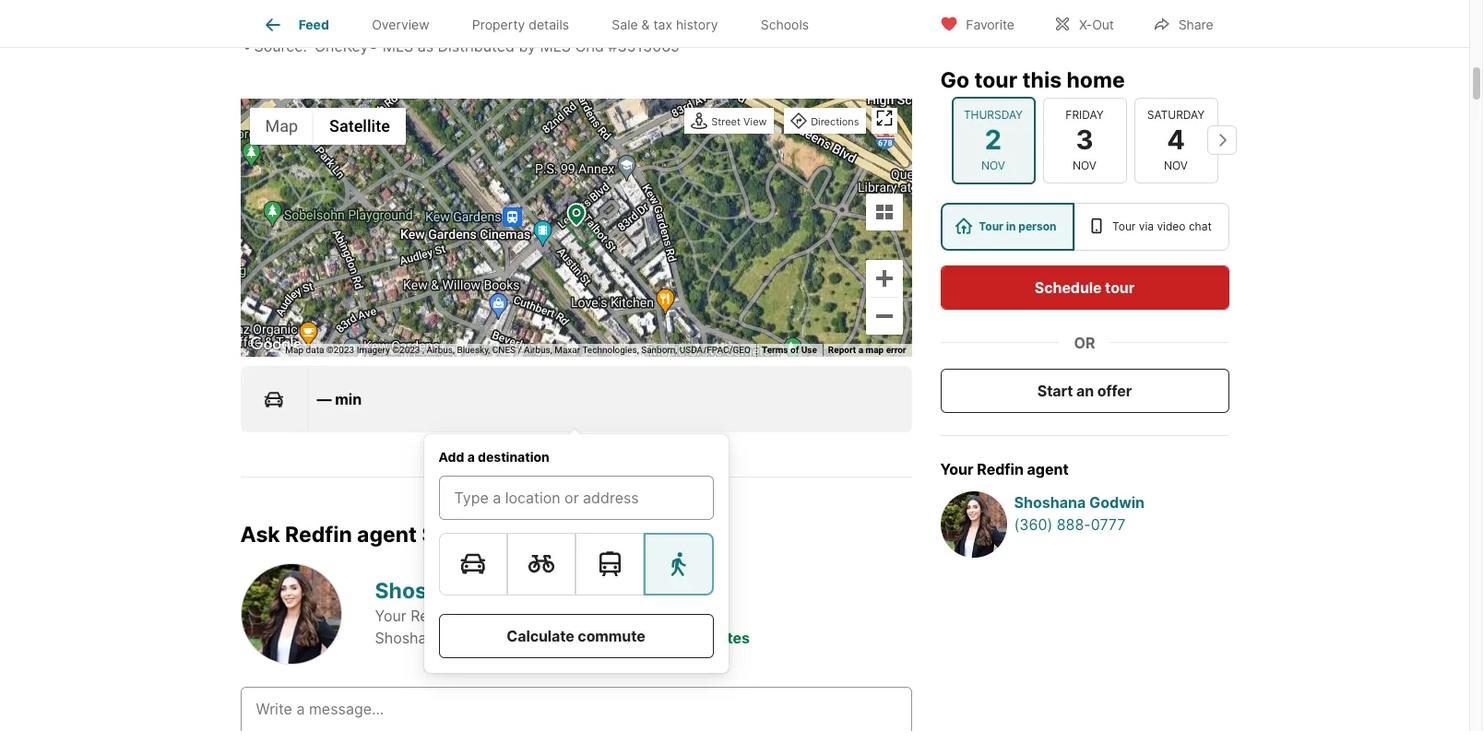 Task type: vqa. For each thing, say whether or not it's contained in the screenshot.
"tour" inside the Schedule tour Next Available: Today at 3:30 PM
no



Task type: describe. For each thing, give the bounding box(es) containing it.
a for destination
[[467, 449, 475, 465]]

tour for go
[[975, 66, 1018, 92]]

0 horizontal spatial shoshana godwin link
[[375, 579, 563, 604]]

of
[[791, 345, 799, 355]]

ago
[[421, 15, 448, 33]]

sale
[[612, 17, 638, 33]]

go tour this home
[[941, 66, 1125, 92]]

— min
[[317, 390, 362, 409]]

map for map
[[265, 116, 298, 136]]

calculate commute
[[507, 628, 646, 646]]

godwin for shoshana godwin (360) 888-0777
[[1090, 493, 1145, 511]]

2:36pm)
[[565, 15, 624, 33]]

report
[[828, 345, 856, 355]]

property details
[[472, 17, 569, 33]]

source:
[[254, 37, 307, 55]]

start an offer button
[[941, 368, 1229, 412]]

this
[[1023, 66, 1062, 92]]

favorite button
[[925, 4, 1030, 42]]

0777
[[1091, 515, 1126, 533]]

&
[[642, 17, 650, 33]]

person
[[1019, 219, 1057, 233]]

in inside option
[[1006, 219, 1016, 233]]

menu bar containing map
[[250, 108, 406, 145]]

calculate commute button
[[439, 615, 714, 659]]

terms of use
[[762, 345, 817, 355]]

2 ©2023 from the left
[[392, 345, 420, 355]]

saturday
[[1148, 108, 1205, 122]]

replies
[[567, 629, 613, 648]]

1 horizontal spatial a
[[530, 522, 542, 548]]

sale & tax history tab
[[591, 3, 740, 47]]

2023
[[507, 15, 543, 33]]

destination
[[478, 449, 550, 465]]

history
[[676, 17, 718, 33]]

friday
[[1066, 108, 1104, 122]]

feed
[[299, 17, 329, 33]]

tour via video chat option
[[1075, 202, 1229, 250]]

bluesky,
[[457, 345, 490, 355]]

x-out button
[[1038, 4, 1130, 42]]

2,
[[489, 15, 502, 33]]

schedule tour
[[1035, 278, 1135, 296]]

shoshana godwin (360) 888-0777
[[1014, 493, 1145, 533]]

schedule
[[1035, 278, 1102, 296]]

usda/fpac/geo
[[680, 345, 751, 355]]

satellite
[[329, 116, 390, 136]]

(nov
[[452, 15, 485, 33]]

tax
[[654, 17, 673, 33]]

satellite button
[[314, 108, 406, 145]]

share button
[[1137, 4, 1229, 42]]

tour in person option
[[941, 202, 1075, 250]]

start
[[1038, 381, 1073, 400]]

1 airbus, from the left
[[427, 345, 455, 355]]

data
[[306, 345, 324, 355]]

question
[[547, 522, 639, 548]]

map region
[[143, 0, 1087, 449]]

redfin inside redfin checked: 1 minute ago (nov 2, 2023 at 2:36pm) • source: onekey® mls as distributed by mls grid # 3513069
[[240, 15, 285, 33]]

favorite
[[966, 16, 1015, 32]]

redfin right ask
[[285, 522, 352, 548]]

schedule tour button
[[941, 265, 1229, 309]]

schools
[[761, 17, 809, 33]]

(360) 888-0777 link
[[1014, 513, 1229, 535]]

map
[[866, 345, 884, 355]]

your redfin agent
[[941, 459, 1069, 478]]

overview tab
[[351, 3, 451, 47]]

your inside shoshana godwin your redfin agent shoshana godwin typically replies in about 4 minutes
[[375, 607, 407, 625]]

tour via video chat
[[1113, 219, 1212, 233]]

at
[[547, 15, 561, 33]]

or
[[1074, 333, 1096, 352]]

4 inside shoshana godwin your redfin agent shoshana godwin typically replies in about 4 minutes
[[678, 629, 688, 648]]

property details tab
[[451, 3, 591, 47]]

property
[[472, 17, 525, 33]]

nov for 2
[[982, 158, 1006, 172]]

tour for tour via video chat
[[1113, 219, 1136, 233]]

nov for 4
[[1164, 158, 1188, 172]]

x-out
[[1079, 16, 1114, 32]]

1
[[357, 15, 364, 33]]

chat
[[1189, 219, 1212, 233]]

map button
[[250, 108, 314, 145]]

minute
[[367, 15, 418, 33]]

imagery
[[357, 345, 390, 355]]

/
[[518, 345, 522, 355]]

2
[[985, 123, 1002, 156]]

shoshana inside shoshana godwin (360) 888-0777
[[1014, 493, 1086, 511]]

ask
[[240, 522, 280, 548]]

tour for schedule
[[1105, 278, 1135, 296]]

typically
[[505, 629, 563, 648]]

minutes
[[692, 629, 750, 648]]



Task type: locate. For each thing, give the bounding box(es) containing it.
1 vertical spatial godwin
[[483, 579, 563, 604]]

calculate
[[507, 628, 575, 646]]

0 horizontal spatial a
[[467, 449, 475, 465]]

list box
[[941, 202, 1229, 250], [439, 534, 714, 596]]

redfin inside shoshana godwin your redfin agent shoshana godwin typically replies in about 4 minutes
[[411, 607, 455, 625]]

view
[[744, 115, 767, 128]]

0 vertical spatial list box
[[941, 202, 1229, 250]]

commute
[[578, 628, 646, 646]]

1 vertical spatial shoshana godwin link
[[375, 579, 563, 604]]

nov inside thursday 2 nov
[[982, 158, 1006, 172]]

tour inside tour in person option
[[979, 219, 1004, 233]]

map inside popup button
[[265, 116, 298, 136]]

nov down 3
[[1073, 158, 1097, 172]]

onekey®
[[315, 37, 379, 55]]

godwin down "agent" on the bottom left of the page
[[448, 629, 501, 648]]

1 tour from the left
[[979, 219, 1004, 233]]

0 horizontal spatial in
[[617, 629, 630, 648]]

list box down type a location or address text field
[[439, 534, 714, 596]]

shoshana godwin your redfin agent shoshana godwin typically replies in about 4 minutes
[[375, 579, 750, 648]]

an
[[1077, 381, 1094, 400]]

map for map data ©2023  imagery ©2023 , airbus, bluesky, cnes / airbus, maxar technologies, sanborn, usda/fpac/geo
[[285, 345, 304, 355]]

1 horizontal spatial nov
[[1073, 158, 1097, 172]]

2 horizontal spatial a
[[859, 345, 864, 355]]

godwin for shoshana godwin your redfin agent shoshana godwin typically replies in about 4 minutes
[[483, 579, 563, 604]]

tour left person
[[979, 219, 1004, 233]]

3 nov from the left
[[1164, 158, 1188, 172]]

offer
[[1098, 381, 1132, 400]]

0 vertical spatial godwin
[[1090, 493, 1145, 511]]

godwin
[[1090, 493, 1145, 511], [483, 579, 563, 604], [448, 629, 501, 648]]

Write a message... text field
[[256, 698, 896, 732]]

4 down saturday
[[1167, 123, 1185, 156]]

grid
[[575, 37, 604, 55]]

0 horizontal spatial 4
[[678, 629, 688, 648]]

as
[[418, 37, 434, 55]]

a left map
[[859, 345, 864, 355]]

4 right about
[[678, 629, 688, 648]]

street view
[[712, 115, 767, 128]]

shoshana godwin link up "0777" at the right
[[1014, 491, 1229, 513]]

video
[[1157, 219, 1186, 233]]

in left about
[[617, 629, 630, 648]]

1 vertical spatial a
[[467, 449, 475, 465]]

4
[[1167, 123, 1185, 156], [678, 629, 688, 648]]

tab list containing feed
[[240, 0, 845, 47]]

2 nov from the left
[[1073, 158, 1097, 172]]

via
[[1139, 219, 1154, 233]]

agent for your
[[1027, 459, 1069, 478]]

list box for this
[[941, 202, 1229, 250]]

None button
[[952, 97, 1036, 184], [1043, 98, 1127, 183], [1134, 98, 1218, 183], [952, 97, 1036, 184], [1043, 98, 1127, 183], [1134, 98, 1218, 183]]

nov inside friday 3 nov
[[1073, 158, 1097, 172]]

thursday 2 nov
[[964, 108, 1023, 172]]

distributed
[[438, 37, 515, 55]]

1 horizontal spatial shoshana godwin link
[[1014, 491, 1229, 513]]

0 horizontal spatial agent
[[357, 522, 417, 548]]

shoshana godwin link up "agent" on the bottom left of the page
[[375, 579, 563, 604]]

overview
[[372, 17, 430, 33]]

your up image of shoshana godwin
[[941, 459, 974, 478]]

list box for destination
[[439, 534, 714, 596]]

tour in person
[[979, 219, 1057, 233]]

thursday
[[964, 108, 1023, 122]]

godwin up (360) 888-0777 link
[[1090, 493, 1145, 511]]

airbus,
[[427, 345, 455, 355], [524, 345, 552, 355]]

maxar
[[555, 345, 580, 355]]

go
[[941, 66, 970, 92]]

1 horizontal spatial tour
[[1105, 278, 1135, 296]]

©2023
[[326, 345, 354, 355], [392, 345, 420, 355]]

2 tour from the left
[[1113, 219, 1136, 233]]

airbus, right ,
[[427, 345, 455, 355]]

schools tab
[[740, 3, 831, 47]]

a
[[859, 345, 864, 355], [467, 449, 475, 465], [530, 522, 542, 548]]

Type a location or address text field
[[454, 487, 698, 510]]

redfin up image of shoshana godwin
[[977, 459, 1024, 478]]

1 mls from the left
[[383, 37, 414, 55]]

nov down 2
[[982, 158, 1006, 172]]

use
[[802, 345, 817, 355]]

nov inside "saturday 4 nov"
[[1164, 158, 1188, 172]]

agent for ask
[[357, 522, 417, 548]]

redfin checked: 1 minute ago (nov 2, 2023 at 2:36pm) • source: onekey® mls as distributed by mls grid # 3513069
[[240, 15, 680, 55]]

checked:
[[289, 15, 352, 33]]

friday 3 nov
[[1066, 108, 1104, 172]]

start an offer
[[1038, 381, 1132, 400]]

2 vertical spatial godwin
[[448, 629, 501, 648]]

2 vertical spatial a
[[530, 522, 542, 548]]

directions button
[[786, 110, 864, 134]]

sale & tax history
[[612, 17, 718, 33]]

directions
[[811, 115, 859, 128]]

report a map error link
[[828, 345, 907, 355]]

1 vertical spatial agent
[[357, 522, 417, 548]]

tour for tour in person
[[979, 219, 1004, 233]]

1 horizontal spatial your
[[941, 459, 974, 478]]

tour inside tour via video chat option
[[1113, 219, 1136, 233]]

tour up thursday
[[975, 66, 1018, 92]]

your
[[941, 459, 974, 478], [375, 607, 407, 625]]

0 horizontal spatial tour
[[979, 219, 1004, 233]]

menu bar
[[250, 108, 406, 145]]

in left person
[[1006, 219, 1016, 233]]

nov for 3
[[1073, 158, 1097, 172]]

your redfin agentshoshana godwin image
[[240, 563, 342, 665]]

0 vertical spatial agent
[[1027, 459, 1069, 478]]

mls down at
[[540, 37, 571, 55]]

1 vertical spatial 4
[[678, 629, 688, 648]]

tab list
[[240, 0, 845, 47]]

0 vertical spatial 4
[[1167, 123, 1185, 156]]

saturday 4 nov
[[1148, 108, 1205, 172]]

airbus, right /
[[524, 345, 552, 355]]

1 horizontal spatial 4
[[1167, 123, 1185, 156]]

image of shoshana godwin image
[[941, 491, 1007, 557]]

by
[[519, 37, 536, 55]]

about
[[634, 629, 674, 648]]

map
[[265, 116, 298, 136], [285, 345, 304, 355]]

1 horizontal spatial ©2023
[[392, 345, 420, 355]]

2 mls from the left
[[540, 37, 571, 55]]

report a map error
[[828, 345, 907, 355]]

redfin left "agent" on the bottom left of the page
[[411, 607, 455, 625]]

cnes
[[492, 345, 516, 355]]

share
[[1179, 16, 1214, 32]]

godwin up typically
[[483, 579, 563, 604]]

©2023 left ,
[[392, 345, 420, 355]]

agent
[[1027, 459, 1069, 478], [357, 522, 417, 548]]

0 horizontal spatial mls
[[383, 37, 414, 55]]

1 vertical spatial in
[[617, 629, 630, 648]]

redfin
[[240, 15, 285, 33], [977, 459, 1024, 478], [285, 522, 352, 548], [411, 607, 455, 625]]

1 ©2023 from the left
[[326, 345, 354, 355]]

1 horizontal spatial mls
[[540, 37, 571, 55]]

sanborn,
[[641, 345, 677, 355]]

agent
[[459, 607, 501, 625]]

tour
[[975, 66, 1018, 92], [1105, 278, 1135, 296]]

add a destination
[[439, 449, 550, 465]]

1 horizontal spatial list box
[[941, 202, 1229, 250]]

street
[[712, 115, 741, 128]]

1 horizontal spatial tour
[[1113, 219, 1136, 233]]

street view button
[[687, 110, 772, 134]]

0 vertical spatial shoshana godwin link
[[1014, 491, 1229, 513]]

a right add on the left of page
[[467, 449, 475, 465]]

2 airbus, from the left
[[524, 345, 552, 355]]

your left "agent" on the bottom left of the page
[[375, 607, 407, 625]]

nov down saturday
[[1164, 158, 1188, 172]]

0 horizontal spatial list box
[[439, 534, 714, 596]]

terms
[[762, 345, 788, 355]]

x-
[[1079, 16, 1093, 32]]

a for map
[[859, 345, 864, 355]]

1 horizontal spatial agent
[[1027, 459, 1069, 478]]

list box containing tour in person
[[941, 202, 1229, 250]]

1 vertical spatial map
[[285, 345, 304, 355]]

map left data
[[285, 345, 304, 355]]

0 vertical spatial tour
[[975, 66, 1018, 92]]

1 horizontal spatial in
[[1006, 219, 1016, 233]]

map data ©2023  imagery ©2023 , airbus, bluesky, cnes / airbus, maxar technologies, sanborn, usda/fpac/geo
[[285, 345, 751, 355]]

feed link
[[262, 14, 329, 36]]

3513069
[[618, 37, 680, 55]]

2 horizontal spatial nov
[[1164, 158, 1188, 172]]

—
[[317, 390, 332, 409]]

google image
[[245, 333, 306, 357]]

0 horizontal spatial your
[[375, 607, 407, 625]]

•
[[243, 37, 251, 55]]

0 vertical spatial your
[[941, 459, 974, 478]]

godwin inside shoshana godwin (360) 888-0777
[[1090, 493, 1145, 511]]

0 horizontal spatial ©2023
[[326, 345, 354, 355]]

0 vertical spatial a
[[859, 345, 864, 355]]

map left satellite
[[265, 116, 298, 136]]

©2023 right data
[[326, 345, 354, 355]]

0 horizontal spatial airbus,
[[427, 345, 455, 355]]

next image
[[1207, 125, 1237, 155]]

1 vertical spatial your
[[375, 607, 407, 625]]

tour left the via
[[1113, 219, 1136, 233]]

technologies,
[[583, 345, 639, 355]]

1 horizontal spatial airbus,
[[524, 345, 552, 355]]

in inside shoshana godwin your redfin agent shoshana godwin typically replies in about 4 minutes
[[617, 629, 630, 648]]

tour inside button
[[1105, 278, 1135, 296]]

4 inside "saturday 4 nov"
[[1167, 123, 1185, 156]]

1 vertical spatial tour
[[1105, 278, 1135, 296]]

redfin up the • in the left top of the page
[[240, 15, 285, 33]]

out
[[1093, 16, 1114, 32]]

1 nov from the left
[[982, 158, 1006, 172]]

terms of use link
[[762, 345, 817, 355]]

1 vertical spatial list box
[[439, 534, 714, 596]]

details
[[529, 17, 569, 33]]

0 vertical spatial in
[[1006, 219, 1016, 233]]

home
[[1067, 66, 1125, 92]]

list box up schedule tour button
[[941, 202, 1229, 250]]

tour right schedule at the right
[[1105, 278, 1135, 296]]

0 horizontal spatial tour
[[975, 66, 1018, 92]]

add
[[439, 449, 464, 465]]

0 vertical spatial map
[[265, 116, 298, 136]]

mls down overview
[[383, 37, 414, 55]]

error
[[886, 345, 907, 355]]

a down type a location or address text field
[[530, 522, 542, 548]]

0 horizontal spatial nov
[[982, 158, 1006, 172]]



